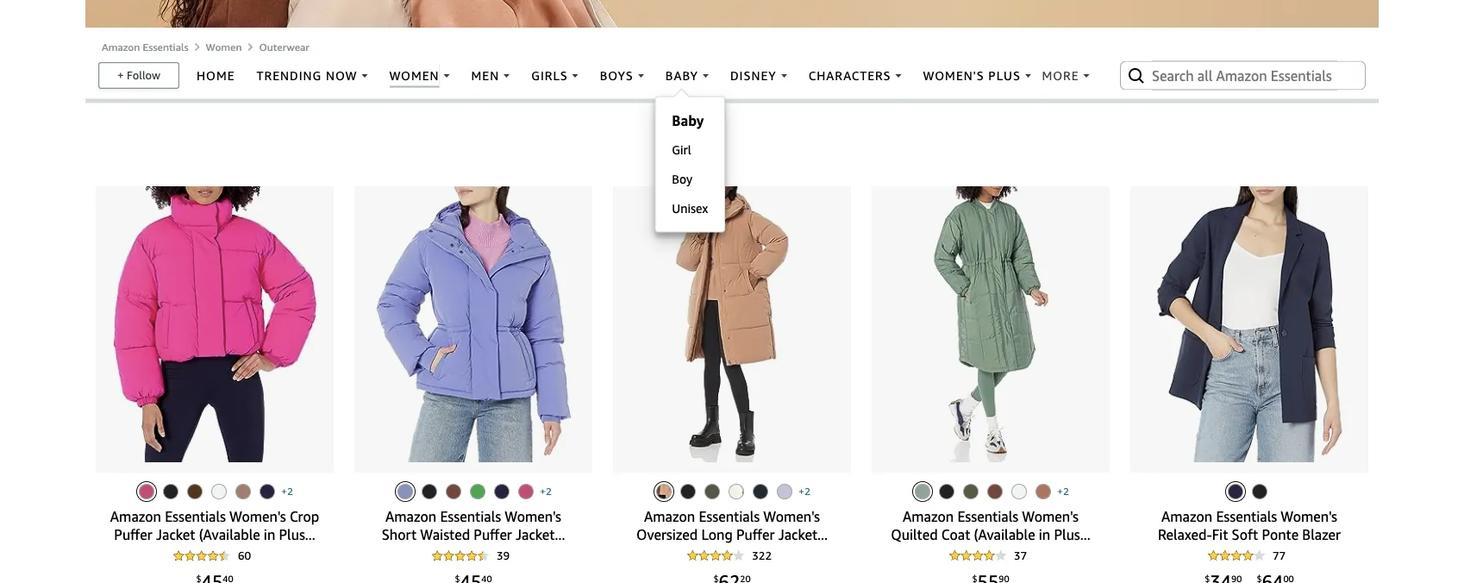 Task type: describe. For each thing, give the bounding box(es) containing it.
dark olive image for 322
[[705, 484, 720, 499]]

black image for 322
[[681, 484, 696, 499]]

sage green image
[[915, 484, 931, 499]]

dark olive image for 37
[[963, 484, 979, 499]]

+2 for 39
[[540, 485, 552, 497]]

2 light brown image from the left
[[1036, 484, 1051, 499]]

39
[[497, 549, 510, 562]]

black image for 77
[[1252, 484, 1268, 499]]

navy image for 322
[[753, 484, 769, 499]]

women
[[206, 41, 242, 53]]

navy image
[[1228, 484, 1244, 499]]

light brown image
[[235, 484, 251, 499]]

1 deep brown image from the left
[[187, 484, 203, 499]]

322
[[752, 549, 772, 562]]

+2 link for 39
[[540, 484, 552, 499]]

+2 link for 60
[[281, 484, 293, 499]]

deep brown image
[[446, 484, 461, 499]]

navy image for 39
[[494, 484, 510, 499]]

eggshell white image
[[1012, 484, 1027, 499]]

amazon essentials link
[[102, 41, 189, 53]]

purple blue image
[[398, 484, 413, 499]]

outerwear
[[259, 41, 310, 53]]

eggshell white image for 322
[[729, 484, 744, 499]]

amazon essentials women's quilted coat (available in plus size) image
[[934, 186, 1048, 462]]

eggshell white image for 60
[[211, 484, 227, 499]]

outerwear link
[[259, 41, 310, 53]]

+2 link for 322
[[799, 484, 811, 499]]

+ follow
[[117, 69, 160, 82]]

essentials
[[143, 41, 189, 53]]



Task type: locate. For each thing, give the bounding box(es) containing it.
1 horizontal spatial dark olive image
[[963, 484, 979, 499]]

women link
[[206, 41, 242, 53]]

77
[[1273, 549, 1286, 562]]

0 horizontal spatial black image
[[163, 484, 179, 499]]

2 black image from the left
[[681, 484, 696, 499]]

amazon essentials women's crop puffer jacket (available in plus size) image
[[113, 186, 316, 462]]

black image for 37
[[939, 484, 955, 499]]

1 black image from the left
[[422, 484, 437, 499]]

1 horizontal spatial navy image
[[494, 484, 510, 499]]

4 +2 link from the left
[[1058, 484, 1070, 499]]

4 +2 from the left
[[1058, 485, 1070, 497]]

+
[[117, 69, 124, 82]]

1 eggshell white image from the left
[[211, 484, 227, 499]]

black image right neon pink image
[[163, 484, 179, 499]]

eggshell white image left purple image
[[729, 484, 744, 499]]

1 light brown image from the left
[[656, 484, 672, 499]]

amazon essentials women's oversized long puffer jacket (available in plus size) image
[[676, 186, 789, 462]]

0 horizontal spatial dark olive image
[[705, 484, 720, 499]]

neon pink image
[[518, 484, 534, 499]]

0 horizontal spatial deep brown image
[[187, 484, 203, 499]]

amazon essentials women's short waisted puffer jacket (available in plus size) image
[[376, 186, 571, 462]]

green image
[[470, 484, 486, 499]]

3 +2 from the left
[[799, 485, 811, 497]]

+2
[[281, 485, 293, 497], [540, 485, 552, 497], [799, 485, 811, 497], [1058, 485, 1070, 497]]

dark olive image left purple image
[[705, 484, 720, 499]]

2 +2 link from the left
[[540, 484, 552, 499]]

3 +2 link from the left
[[799, 484, 811, 499]]

0 horizontal spatial light brown image
[[656, 484, 672, 499]]

2 +2 from the left
[[540, 485, 552, 497]]

+2 link right eggshell white icon
[[1058, 484, 1070, 499]]

+2 right neon pink icon
[[540, 485, 552, 497]]

follow
[[127, 69, 160, 82]]

black image
[[163, 484, 179, 499], [1252, 484, 1268, 499]]

2 navy image from the left
[[494, 484, 510, 499]]

search image
[[1127, 65, 1147, 86]]

amazon essentials women's relaxed-fit soft ponte blazer image
[[1157, 186, 1343, 462]]

2 dark olive image from the left
[[963, 484, 979, 499]]

+2 right purple image
[[799, 485, 811, 497]]

60
[[238, 549, 251, 562]]

2 eggshell white image from the left
[[729, 484, 744, 499]]

navy image left neon pink icon
[[494, 484, 510, 499]]

navy image right light brown image
[[260, 484, 275, 499]]

black image right navy image
[[1252, 484, 1268, 499]]

+2 link right purple image
[[799, 484, 811, 499]]

1 dark olive image from the left
[[705, 484, 720, 499]]

1 horizontal spatial black image
[[681, 484, 696, 499]]

amazon essentials
[[102, 41, 189, 53]]

deep brown image left light brown image
[[187, 484, 203, 499]]

2 black image from the left
[[1252, 484, 1268, 499]]

37
[[1014, 549, 1028, 562]]

navy image left purple image
[[753, 484, 769, 499]]

1 +2 from the left
[[281, 485, 293, 497]]

neon pink image
[[139, 484, 154, 499]]

light brown image
[[656, 484, 672, 499], [1036, 484, 1051, 499]]

+2 right light brown image
[[281, 485, 293, 497]]

+ follow button
[[100, 63, 178, 88]]

1 horizontal spatial black image
[[1252, 484, 1268, 499]]

+2 for 60
[[281, 485, 293, 497]]

amazon
[[102, 41, 140, 53]]

1 horizontal spatial eggshell white image
[[729, 484, 744, 499]]

2 deep brown image from the left
[[988, 484, 1003, 499]]

dark olive image right sage green icon
[[963, 484, 979, 499]]

+2 for 37
[[1058, 485, 1070, 497]]

+2 link
[[281, 484, 293, 499], [540, 484, 552, 499], [799, 484, 811, 499], [1058, 484, 1070, 499]]

1 horizontal spatial deep brown image
[[988, 484, 1003, 499]]

2 horizontal spatial black image
[[939, 484, 955, 499]]

3 black image from the left
[[939, 484, 955, 499]]

1 navy image from the left
[[260, 484, 275, 499]]

black image for 60
[[163, 484, 179, 499]]

+2 link for 37
[[1058, 484, 1070, 499]]

+2 link right neon pink icon
[[540, 484, 552, 499]]

2 horizontal spatial navy image
[[753, 484, 769, 499]]

+2 link right light brown image
[[281, 484, 293, 499]]

navy image
[[260, 484, 275, 499], [494, 484, 510, 499], [753, 484, 769, 499]]

black image
[[422, 484, 437, 499], [681, 484, 696, 499], [939, 484, 955, 499]]

deep brown image left eggshell white icon
[[988, 484, 1003, 499]]

black image for 39
[[422, 484, 437, 499]]

eggshell white image
[[211, 484, 227, 499], [729, 484, 744, 499]]

0 horizontal spatial navy image
[[260, 484, 275, 499]]

purple image
[[777, 484, 793, 499]]

dark olive image
[[705, 484, 720, 499], [963, 484, 979, 499]]

eggshell white image left light brown image
[[211, 484, 227, 499]]

deep brown image
[[187, 484, 203, 499], [988, 484, 1003, 499]]

1 black image from the left
[[163, 484, 179, 499]]

1 +2 link from the left
[[281, 484, 293, 499]]

1 horizontal spatial light brown image
[[1036, 484, 1051, 499]]

3 navy image from the left
[[753, 484, 769, 499]]

0 horizontal spatial black image
[[422, 484, 437, 499]]

0 horizontal spatial eggshell white image
[[211, 484, 227, 499]]

+2 for 322
[[799, 485, 811, 497]]

Search all Amazon Essentials search field
[[1152, 61, 1338, 90]]

+2 right eggshell white icon
[[1058, 485, 1070, 497]]



Task type: vqa. For each thing, say whether or not it's contained in the screenshot.
password field
no



